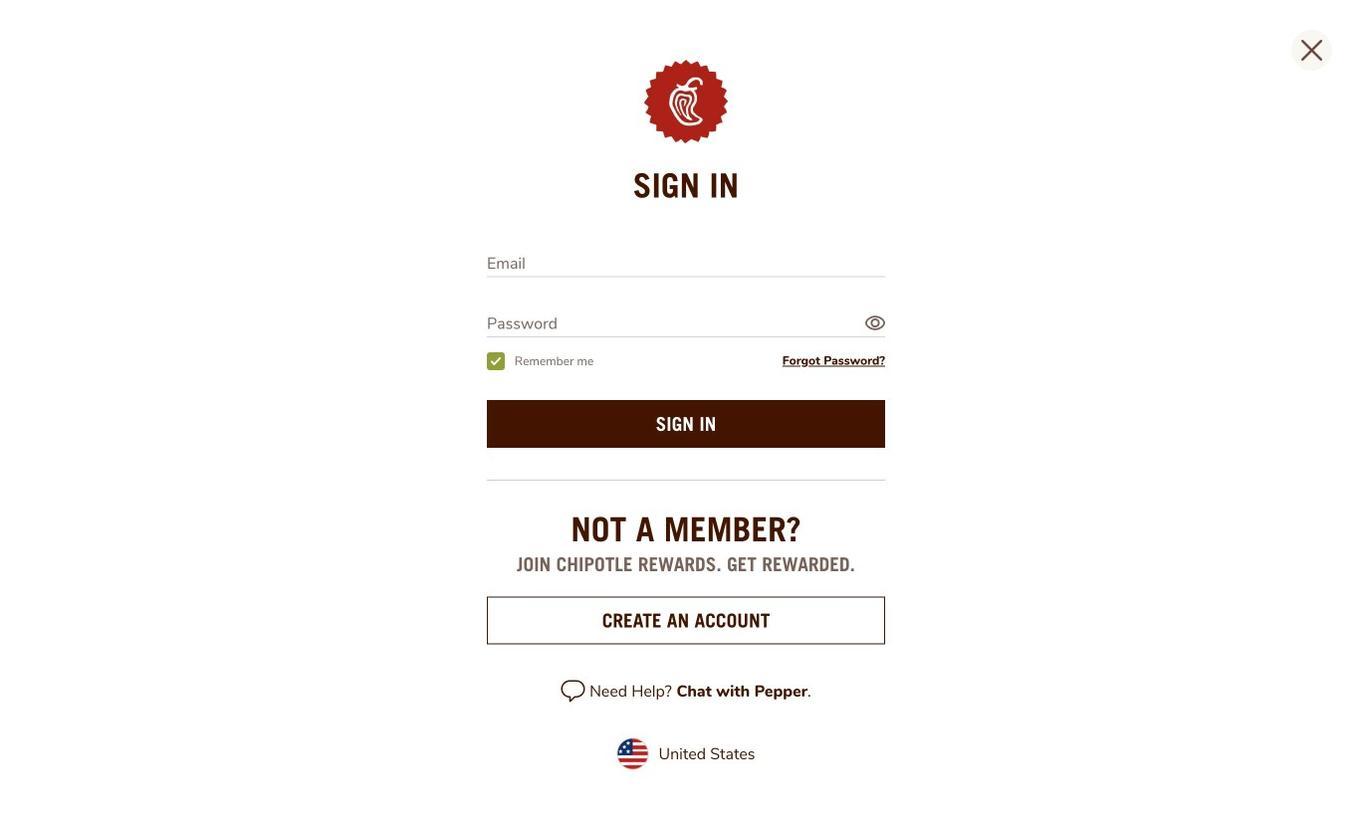 Task type: describe. For each thing, give the bounding box(es) containing it.
You can select 7:20pm radio
[[878, 617, 996, 659]]

1 definition from the top
[[348, 403, 1025, 432]]

2 definition from the top
[[348, 457, 691, 481]]

chat icon image
[[561, 681, 585, 703]]

Enter email address text field
[[487, 253, 885, 278]]

You can select 6:50pm radio
[[502, 617, 619, 659]]

map region
[[0, 45, 1372, 555]]

Pickup radio
[[616, 180, 659, 200]]

Delivery radio
[[740, 180, 794, 200]]

password not visible image
[[865, 313, 885, 333]]



Task type: vqa. For each thing, say whether or not it's contained in the screenshot.
parties
no



Task type: locate. For each thing, give the bounding box(es) containing it.
main content
[[0, 0, 1372, 817]]

definition
[[348, 403, 1025, 432], [348, 457, 691, 481]]

0 vertical spatial definition
[[348, 403, 1025, 432]]

united states image
[[617, 738, 649, 770]]

You have selected 6:40pm radio
[[376, 617, 494, 659]]

heading
[[487, 169, 885, 202], [487, 513, 885, 546], [348, 552, 1025, 581], [487, 553, 885, 576]]

You can select 7:10pm radio
[[753, 617, 870, 659]]

option group
[[557, 169, 816, 211]]

You can select 7:00pm radio
[[627, 617, 745, 659]]

1 vertical spatial definition
[[348, 457, 691, 481]]

delivery image
[[707, 176, 735, 204]]

checked image
[[487, 353, 505, 371]]

modal image
[[644, 60, 728, 143]]

Enter password password field
[[487, 313, 885, 338]]



